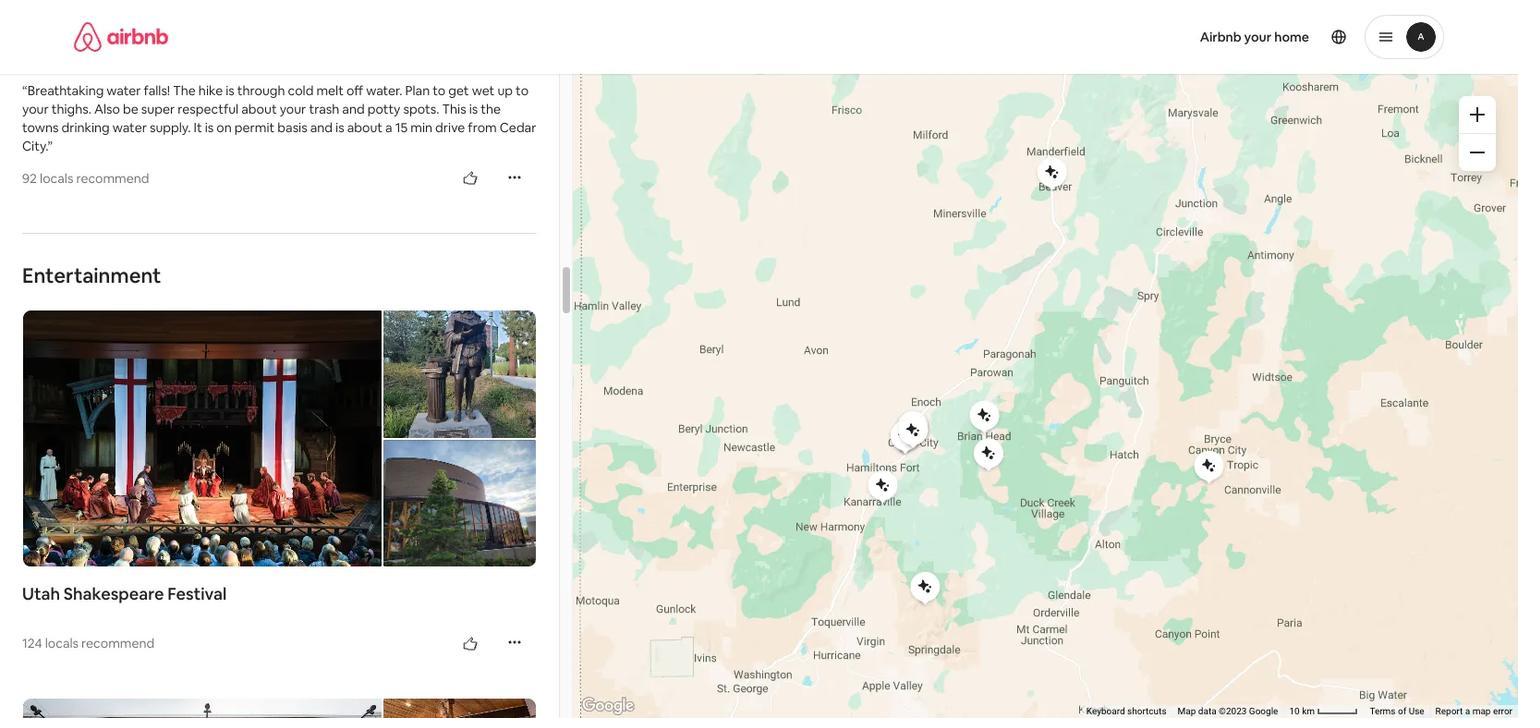 Task type: locate. For each thing, give the bounding box(es) containing it.
drive
[[435, 119, 465, 136]]

breathtaking water falls! the hike is through cold melt off water. plan to get wet up to your thighs. also be super respectful about your trash and potty spots. this is the towns drinking water supply. it is on permit basis and is about a 15 min drive from cedar city.
[[22, 82, 537, 154]]

terms of use link
[[1370, 706, 1425, 717]]

the
[[481, 101, 501, 117]]

0 vertical spatial locals
[[40, 170, 73, 187]]

your up basis
[[280, 101, 306, 117]]

report a map error link
[[1436, 706, 1513, 717]]

from
[[468, 119, 497, 136]]

drinking
[[61, 119, 110, 136]]

a
[[386, 119, 393, 136], [1466, 706, 1471, 717]]

1 horizontal spatial a
[[1466, 706, 1471, 717]]

permit
[[235, 119, 275, 136]]

water down be
[[113, 119, 147, 136]]

profile element
[[782, 0, 1445, 74]]

keyboard shortcuts button
[[1087, 705, 1167, 718]]

water up be
[[107, 82, 141, 99]]

respectful
[[178, 101, 239, 117]]

your inside profile element
[[1245, 29, 1272, 45]]

it
[[194, 119, 202, 136]]

0 vertical spatial about
[[242, 101, 277, 117]]

locals for 124
[[45, 635, 79, 652]]

1 vertical spatial locals
[[45, 635, 79, 652]]

10 km
[[1290, 706, 1318, 717]]

to
[[433, 82, 446, 99], [516, 82, 529, 99]]

water
[[107, 82, 141, 99], [113, 119, 147, 136]]

zoom out image
[[1471, 145, 1486, 160]]

falls!
[[144, 82, 170, 99]]

up
[[498, 82, 513, 99]]

keyboard
[[1087, 706, 1126, 717]]

0 horizontal spatial about
[[242, 101, 277, 117]]

your left home
[[1245, 29, 1272, 45]]

google image
[[578, 694, 639, 718]]

your
[[1245, 29, 1272, 45], [22, 101, 49, 117], [280, 101, 306, 117]]

1 horizontal spatial to
[[516, 82, 529, 99]]

entertainment
[[22, 263, 161, 288]]

locals for 92
[[40, 170, 73, 187]]

0 horizontal spatial and
[[310, 119, 333, 136]]

trash
[[309, 101, 340, 117]]

a left 15
[[386, 119, 393, 136]]

airbnb
[[1201, 29, 1242, 45]]

0 vertical spatial water
[[107, 82, 141, 99]]

google
[[1250, 706, 1279, 717]]

locals right 124
[[45, 635, 79, 652]]

your up towns
[[22, 101, 49, 117]]

recommend down drinking
[[76, 170, 149, 187]]

0 vertical spatial a
[[386, 119, 393, 136]]

1 vertical spatial recommend
[[81, 635, 155, 652]]

plan
[[405, 82, 430, 99]]

to right up
[[516, 82, 529, 99]]

10
[[1290, 706, 1300, 717]]

of
[[1399, 706, 1407, 717]]

terms of use
[[1370, 706, 1425, 717]]

festival
[[168, 583, 227, 605]]

92
[[22, 170, 37, 187]]

1 horizontal spatial and
[[342, 101, 365, 117]]

2 to from the left
[[516, 82, 529, 99]]

about down through
[[242, 101, 277, 117]]

mark as helpful, kanarraville falls image
[[463, 171, 478, 186]]

shortcuts
[[1128, 706, 1167, 717]]

recommend for 92 locals recommend
[[76, 170, 149, 187]]

be
[[123, 101, 138, 117]]

get
[[449, 82, 469, 99]]

also
[[94, 101, 120, 117]]

mark as helpful, utah shakespeare festival image
[[463, 637, 478, 651]]

0 horizontal spatial a
[[386, 119, 393, 136]]

report a map error
[[1436, 706, 1513, 717]]

0 horizontal spatial your
[[22, 101, 49, 117]]

locals
[[40, 170, 73, 187], [45, 635, 79, 652]]

is
[[226, 82, 235, 99], [469, 101, 478, 117], [205, 119, 214, 136], [336, 119, 344, 136]]

to left the get
[[433, 82, 446, 99]]

more options, utah shakespeare festival image
[[508, 635, 522, 650]]

off
[[347, 82, 363, 99]]

map data ©2023 google
[[1178, 706, 1279, 717]]

is right hike
[[226, 82, 235, 99]]

is left the
[[469, 101, 478, 117]]

1 vertical spatial and
[[310, 119, 333, 136]]

utah
[[22, 583, 60, 605]]

and down off at the left top
[[342, 101, 365, 117]]

basis
[[278, 119, 308, 136]]

city.
[[22, 138, 47, 154]]

and down the trash
[[310, 119, 333, 136]]

airbnb your home link
[[1189, 18, 1321, 56]]

about down potty
[[347, 119, 383, 136]]

a left map
[[1466, 706, 1471, 717]]

melt
[[317, 82, 344, 99]]

1 horizontal spatial about
[[347, 119, 383, 136]]

spots.
[[403, 101, 439, 117]]

map
[[1178, 706, 1197, 717]]

recommend down shakespeare
[[81, 635, 155, 652]]

0 vertical spatial recommend
[[76, 170, 149, 187]]

1 horizontal spatial your
[[280, 101, 306, 117]]

about
[[242, 101, 277, 117], [347, 119, 383, 136]]

2 horizontal spatial your
[[1245, 29, 1272, 45]]

and
[[342, 101, 365, 117], [310, 119, 333, 136]]

super
[[141, 101, 175, 117]]

1 vertical spatial about
[[347, 119, 383, 136]]

the
[[173, 82, 196, 99]]

0 horizontal spatial to
[[433, 82, 446, 99]]

recommend
[[76, 170, 149, 187], [81, 635, 155, 652]]

locals right 92
[[40, 170, 73, 187]]



Task type: describe. For each thing, give the bounding box(es) containing it.
recommend for 124 locals recommend
[[81, 635, 155, 652]]

more options, kanarraville falls image
[[508, 170, 522, 185]]

through
[[237, 82, 285, 99]]

potty
[[368, 101, 401, 117]]

breathtaking
[[28, 82, 104, 99]]

shakespeare
[[64, 583, 164, 605]]

home
[[1275, 29, 1310, 45]]

hike
[[199, 82, 223, 99]]

cold
[[288, 82, 314, 99]]

124
[[22, 635, 42, 652]]

is right it
[[205, 119, 214, 136]]

is down the trash
[[336, 119, 344, 136]]

map
[[1473, 706, 1492, 717]]

©2023
[[1219, 706, 1247, 717]]

airbnb your home
[[1201, 29, 1310, 45]]

this
[[442, 101, 467, 117]]

on
[[217, 119, 232, 136]]

wet
[[472, 82, 495, 99]]

min
[[411, 119, 433, 136]]

thighs.
[[52, 101, 91, 117]]

supply.
[[150, 119, 191, 136]]

water.
[[366, 82, 403, 99]]

report
[[1436, 706, 1464, 717]]

10 km button
[[1284, 705, 1365, 718]]

data
[[1199, 706, 1217, 717]]

a inside breathtaking water falls! the hike is through cold melt off water. plan to get wet up to your thighs. also be super respectful about your trash and potty spots. this is the towns drinking water supply. it is on permit basis and is about a 15 min drive from cedar city.
[[386, 119, 393, 136]]

15
[[395, 119, 408, 136]]

map region
[[392, 0, 1519, 718]]

92 locals recommend
[[22, 170, 149, 187]]

1 to from the left
[[433, 82, 446, 99]]

km
[[1303, 706, 1315, 717]]

use
[[1409, 706, 1425, 717]]

keyboard shortcuts
[[1087, 706, 1167, 717]]

terms
[[1370, 706, 1396, 717]]

zoom in image
[[1471, 107, 1486, 122]]

0 vertical spatial and
[[342, 101, 365, 117]]

error
[[1494, 706, 1513, 717]]

1 vertical spatial water
[[113, 119, 147, 136]]

utah shakespeare festival
[[22, 583, 227, 605]]

towns
[[22, 119, 59, 136]]

1 vertical spatial a
[[1466, 706, 1471, 717]]

cedar
[[500, 119, 537, 136]]

utah shakespeare festival link
[[22, 583, 537, 606]]

124 locals recommend
[[22, 635, 155, 652]]



Task type: vqa. For each thing, say whether or not it's contained in the screenshot.
Guest policies policies
no



